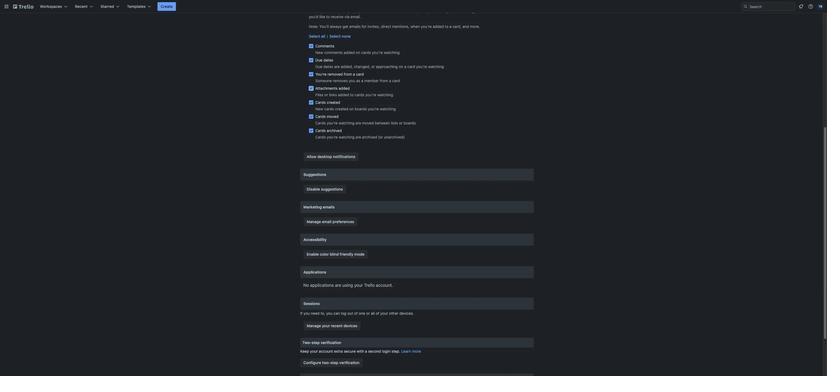 Task type: vqa. For each thing, say whether or not it's contained in the screenshot.
topmost Product
no



Task type: locate. For each thing, give the bounding box(es) containing it.
1 horizontal spatial on
[[356, 50, 360, 55]]

due for due dates
[[316, 58, 323, 63]]

need
[[311, 312, 320, 316]]

0 horizontal spatial emails
[[323, 205, 335, 210]]

via
[[345, 14, 350, 19]]

on for boards
[[350, 107, 354, 111]]

new for new comments added on cards you're watching
[[316, 50, 323, 55]]

watching link
[[459, 9, 475, 14]]

manage
[[307, 220, 321, 224], [307, 324, 321, 329]]

cards down cards created
[[324, 107, 334, 111]]

1 vertical spatial email
[[322, 220, 332, 224]]

0 horizontal spatial all
[[321, 34, 326, 39]]

open information menu image
[[809, 4, 814, 9]]

1 horizontal spatial boards
[[404, 121, 416, 126]]

1 vertical spatial all
[[371, 312, 375, 316]]

of right one
[[376, 312, 380, 316]]

starred button
[[97, 2, 123, 11]]

0 vertical spatial due
[[316, 58, 323, 63]]

created down cards created
[[335, 107, 349, 111]]

cards for cards you're watching are archived (or unarchived)
[[316, 135, 326, 140]]

4 cards from the top
[[316, 129, 326, 133]]

1 horizontal spatial from
[[380, 79, 388, 83]]

to right like
[[327, 14, 330, 19]]

friendly
[[340, 252, 354, 257]]

1 vertical spatial step
[[331, 361, 339, 366]]

1 vertical spatial moved
[[362, 121, 374, 126]]

on down files or links added to cards you're watching
[[350, 107, 354, 111]]

1 of from the left
[[354, 312, 358, 316]]

of
[[354, 312, 358, 316], [376, 312, 380, 316]]

lists,
[[420, 9, 428, 14]]

color
[[320, 252, 329, 257]]

0 horizontal spatial card
[[356, 72, 364, 77]]

mentions,
[[392, 24, 410, 29]]

suggestions
[[321, 187, 343, 192]]

1 vertical spatial on
[[399, 64, 404, 69]]

you'd
[[309, 14, 319, 19]]

1 due from the top
[[316, 58, 323, 63]]

verification
[[321, 341, 341, 346], [340, 361, 360, 366]]

0 vertical spatial for
[[399, 9, 404, 14]]

devices.
[[400, 312, 414, 316]]

configure
[[304, 361, 321, 366]]

notifications right desktop
[[333, 155, 356, 159]]

0 horizontal spatial moved
[[327, 114, 339, 119]]

0 horizontal spatial of
[[354, 312, 358, 316]]

0 horizontal spatial step
[[312, 341, 320, 346]]

from
[[344, 72, 352, 77], [380, 79, 388, 83]]

verification up account
[[321, 341, 341, 346]]

1 vertical spatial for
[[362, 24, 367, 29]]

on
[[356, 50, 360, 55], [399, 64, 404, 69], [350, 107, 354, 111]]

1 vertical spatial boards
[[404, 121, 416, 126]]

0 vertical spatial boards
[[355, 107, 367, 111]]

. select which notifications you'd like to receive via email.
[[309, 9, 522, 19]]

notifications up direct
[[377, 9, 398, 14]]

1 horizontal spatial moved
[[362, 121, 374, 126]]

1 vertical spatial manage
[[307, 324, 321, 329]]

to
[[362, 9, 365, 14], [327, 14, 330, 19], [445, 24, 449, 29], [350, 93, 354, 97]]

can
[[334, 312, 340, 316]]

2 vertical spatial on
[[350, 107, 354, 111]]

manage down need
[[307, 324, 321, 329]]

boards right lists
[[404, 121, 416, 126]]

workspaces button
[[37, 2, 71, 11]]

learn
[[402, 350, 411, 354]]

notifications inside . select which notifications you'd like to receive via email.
[[500, 9, 522, 14]]

1 vertical spatial dates
[[324, 64, 333, 69]]

2 manage from the top
[[307, 324, 321, 329]]

primary element
[[0, 0, 828, 13]]

new down cards created
[[316, 107, 323, 111]]

1 horizontal spatial all
[[371, 312, 375, 316]]

0 horizontal spatial select
[[309, 34, 320, 39]]

0 horizontal spatial email
[[322, 220, 332, 224]]

to up new cards created on boards you're watching
[[350, 93, 354, 97]]

and
[[429, 9, 435, 14], [463, 24, 469, 29]]

extra
[[334, 350, 343, 354]]

on for cards
[[356, 50, 360, 55]]

manage down marketing
[[307, 220, 321, 224]]

devices
[[344, 324, 358, 329]]

0 horizontal spatial for
[[362, 24, 367, 29]]

2 cards from the top
[[316, 114, 326, 119]]

emails right get
[[350, 24, 361, 29]]

2 due from the top
[[316, 64, 323, 69]]

1 vertical spatial and
[[463, 24, 469, 29]]

cards for cards you're watching are moved between lists or boards
[[316, 121, 326, 126]]

0 vertical spatial created
[[327, 100, 340, 105]]

0 vertical spatial emails
[[350, 24, 361, 29]]

1 horizontal spatial archived
[[362, 135, 377, 140]]

all right one
[[371, 312, 375, 316]]

a right with
[[365, 350, 367, 354]]

created down links
[[327, 100, 340, 105]]

1 cards from the top
[[316, 100, 326, 105]]

archived left (or
[[362, 135, 377, 140]]

are down cards you're watching are moved between lists or boards
[[356, 135, 361, 140]]

emails
[[350, 24, 361, 29], [323, 205, 335, 210]]

notifications right which
[[500, 9, 522, 14]]

2 horizontal spatial on
[[399, 64, 404, 69]]

for left invites,
[[362, 24, 367, 29]]

email inside the manage email preferences link
[[322, 220, 332, 224]]

1 horizontal spatial card
[[392, 79, 400, 83]]

card down the approaching
[[392, 79, 400, 83]]

unarchived)
[[384, 135, 405, 140]]

and right the card,
[[463, 24, 469, 29]]

watching
[[459, 9, 475, 14], [384, 50, 400, 55], [428, 64, 444, 69], [378, 93, 394, 97], [380, 107, 396, 111], [339, 121, 355, 126], [339, 135, 355, 140]]

added down removes at the left
[[339, 86, 350, 91]]

for
[[399, 9, 404, 14], [362, 24, 367, 29]]

2 horizontal spatial card
[[408, 64, 415, 69]]

manage for manage email preferences
[[307, 220, 321, 224]]

your right the using
[[354, 283, 363, 288]]

(or
[[378, 135, 383, 140]]

email down marketing emails
[[322, 220, 332, 224]]

one
[[359, 312, 365, 316]]

0 horizontal spatial and
[[429, 9, 435, 14]]

1 manage from the top
[[307, 220, 321, 224]]

boards up cards you're watching are moved between lists or boards
[[355, 107, 367, 111]]

0 horizontal spatial notifications
[[333, 155, 356, 159]]

1 dates from the top
[[324, 58, 333, 63]]

0 horizontal spatial on
[[350, 107, 354, 111]]

moved left between
[[362, 121, 374, 126]]

second
[[368, 350, 381, 354]]

templates
[[127, 4, 146, 9]]

comments
[[316, 44, 335, 48]]

1 horizontal spatial select
[[330, 34, 341, 39]]

step down extra
[[331, 361, 339, 366]]

you left as
[[349, 79, 355, 83]]

to left the card,
[[445, 24, 449, 29]]

two-step verification
[[303, 341, 341, 346]]

are up cards you're watching are archived (or unarchived)
[[356, 121, 361, 126]]

1 horizontal spatial for
[[399, 9, 404, 14]]

1 vertical spatial due
[[316, 64, 323, 69]]

0 vertical spatial email
[[366, 9, 376, 14]]

cards moved
[[316, 114, 339, 119]]

keep
[[300, 350, 309, 354]]

or right lists
[[399, 121, 403, 126]]

a right as
[[362, 79, 364, 83]]

0 vertical spatial from
[[344, 72, 352, 77]]

email right apply
[[366, 9, 376, 14]]

1 horizontal spatial step
[[331, 361, 339, 366]]

1 horizontal spatial and
[[463, 24, 469, 29]]

comments
[[324, 50, 343, 55]]

0 vertical spatial preferences
[[321, 9, 342, 14]]

from down added,
[[344, 72, 352, 77]]

new cards created on boards you're watching
[[316, 107, 396, 111]]

marketing emails
[[304, 205, 335, 210]]

you
[[349, 79, 355, 83], [304, 312, 310, 316], [326, 312, 333, 316]]

and right "lists,"
[[429, 9, 435, 14]]

1 vertical spatial new
[[316, 107, 323, 111]]

other
[[389, 312, 399, 316]]

between
[[375, 121, 390, 126]]

5 cards from the top
[[316, 135, 326, 140]]

someone removes you as a member from a card
[[316, 79, 400, 83]]

for left boards,
[[399, 9, 404, 14]]

or right changed, in the top left of the page
[[372, 64, 375, 69]]

select all | select none
[[309, 34, 351, 39]]

new down the comments
[[316, 50, 323, 55]]

cards for cards moved
[[316, 114, 326, 119]]

1 horizontal spatial email
[[366, 9, 376, 14]]

card up as
[[356, 72, 364, 77]]

1 vertical spatial emails
[[323, 205, 335, 210]]

of right 'out'
[[354, 312, 358, 316]]

manage email preferences link
[[304, 218, 358, 227]]

0 vertical spatial manage
[[307, 220, 321, 224]]

due
[[316, 58, 323, 63], [316, 64, 323, 69]]

are up "removed"
[[334, 64, 340, 69]]

added
[[433, 24, 444, 29], [344, 50, 355, 55], [339, 86, 350, 91], [338, 93, 349, 97]]

1 vertical spatial verification
[[340, 361, 360, 366]]

select down "note:"
[[309, 34, 320, 39]]

you right if
[[304, 312, 310, 316]]

you're
[[316, 72, 327, 77]]

you right 'to,'
[[326, 312, 333, 316]]

2 dates from the top
[[324, 64, 333, 69]]

all left |
[[321, 34, 326, 39]]

from right member
[[380, 79, 388, 83]]

0 vertical spatial archived
[[327, 129, 342, 133]]

select
[[477, 9, 488, 14], [309, 34, 320, 39], [330, 34, 341, 39]]

1 vertical spatial archived
[[362, 135, 377, 140]]

search image
[[744, 4, 748, 9]]

dates down due dates at top
[[324, 64, 333, 69]]

changed,
[[354, 64, 371, 69]]

0 vertical spatial and
[[429, 9, 435, 14]]

1 horizontal spatial you
[[326, 312, 333, 316]]

0 horizontal spatial archived
[[327, 129, 342, 133]]

removed
[[328, 72, 343, 77]]

0 vertical spatial on
[[356, 50, 360, 55]]

to,
[[321, 312, 325, 316]]

secure
[[344, 350, 356, 354]]

on right the approaching
[[399, 64, 404, 69]]

two-
[[303, 341, 312, 346]]

2 new from the top
[[316, 107, 323, 111]]

select right |
[[330, 34, 341, 39]]

0 vertical spatial new
[[316, 50, 323, 55]]

cards you're watching are moved between lists or boards
[[316, 121, 416, 126]]

0 vertical spatial step
[[312, 341, 320, 346]]

0 vertical spatial dates
[[324, 58, 333, 63]]

0 horizontal spatial you
[[304, 312, 310, 316]]

step up account
[[312, 341, 320, 346]]

moved up cards archived
[[327, 114, 339, 119]]

blind
[[330, 252, 339, 257]]

0 horizontal spatial boards
[[355, 107, 367, 111]]

direct
[[381, 24, 391, 29]]

you're
[[447, 9, 458, 14], [421, 24, 432, 29], [372, 50, 383, 55], [416, 64, 427, 69], [366, 93, 377, 97], [368, 107, 379, 111], [327, 121, 338, 126], [327, 135, 338, 140]]

card
[[408, 64, 415, 69], [356, 72, 364, 77], [392, 79, 400, 83]]

card right the approaching
[[408, 64, 415, 69]]

2 horizontal spatial select
[[477, 9, 488, 14]]

these preferences only apply to email notifications for boards, lists, and cards you're watching
[[309, 9, 475, 14]]

emails up the 'manage email preferences'
[[323, 205, 335, 210]]

enable color blind friendly mode
[[307, 252, 365, 257]]

3 cards from the top
[[316, 121, 326, 126]]

your
[[354, 283, 363, 288], [381, 312, 388, 316], [322, 324, 330, 329], [310, 350, 318, 354]]

if you need to, you can log out of one or all of your other devices.
[[300, 312, 414, 316]]

mode
[[355, 252, 365, 257]]

more
[[412, 350, 421, 354]]

select right .
[[477, 9, 488, 14]]

2 horizontal spatial notifications
[[500, 9, 522, 14]]

1 horizontal spatial of
[[376, 312, 380, 316]]

dates down comments
[[324, 58, 333, 63]]

verification down the secure
[[340, 361, 360, 366]]

configure two-step verification
[[304, 361, 360, 366]]

cards down as
[[355, 93, 365, 97]]

1 new from the top
[[316, 50, 323, 55]]

allow desktop notifications link
[[304, 153, 359, 161]]

1 vertical spatial card
[[356, 72, 364, 77]]

2 vertical spatial card
[[392, 79, 400, 83]]

cards
[[316, 100, 326, 105], [316, 114, 326, 119], [316, 121, 326, 126], [316, 129, 326, 133], [316, 135, 326, 140]]

on up changed, in the top left of the page
[[356, 50, 360, 55]]

someone
[[316, 79, 332, 83]]

archived down cards moved
[[327, 129, 342, 133]]

new
[[316, 50, 323, 55], [316, 107, 323, 111]]



Task type: describe. For each thing, give the bounding box(es) containing it.
cards created
[[316, 100, 340, 105]]

cards for cards created
[[316, 100, 326, 105]]

added up added,
[[344, 50, 355, 55]]

attachments added
[[316, 86, 350, 91]]

with
[[357, 350, 364, 354]]

dates for due dates
[[324, 58, 333, 63]]

new for new cards created on boards you're watching
[[316, 107, 323, 111]]

manage your recent devices link
[[304, 322, 361, 331]]

create
[[161, 4, 173, 9]]

due for due dates are added, changed, or approaching on a card you're watching
[[316, 64, 323, 69]]

applications
[[310, 283, 334, 288]]

due dates
[[316, 58, 333, 63]]

manage for manage your recent devices
[[307, 324, 321, 329]]

learn more link
[[402, 350, 421, 354]]

note:
[[309, 24, 319, 29]]

your right keep
[[310, 350, 318, 354]]

log
[[341, 312, 347, 316]]

if
[[300, 312, 303, 316]]

links
[[329, 93, 337, 97]]

your left the recent on the left bottom of the page
[[322, 324, 330, 329]]

as
[[356, 79, 360, 83]]

when
[[411, 24, 420, 29]]

added right links
[[338, 93, 349, 97]]

to inside . select which notifications you'd like to receive via email.
[[327, 14, 330, 19]]

trello
[[364, 283, 375, 288]]

receive
[[331, 14, 344, 19]]

card,
[[453, 24, 462, 29]]

account.
[[376, 283, 393, 288]]

allow
[[307, 155, 317, 159]]

0 vertical spatial moved
[[327, 114, 339, 119]]

select all button
[[309, 34, 326, 39]]

templates button
[[124, 2, 154, 11]]

manage email preferences
[[307, 220, 354, 224]]

new comments added on cards you're watching
[[316, 50, 400, 55]]

1 horizontal spatial emails
[[350, 24, 361, 29]]

removes
[[333, 79, 348, 83]]

1 horizontal spatial notifications
[[377, 9, 398, 14]]

added,
[[341, 64, 353, 69]]

sessions
[[304, 302, 320, 307]]

a left the card,
[[450, 24, 452, 29]]

are left the using
[[335, 283, 342, 288]]

which
[[489, 9, 499, 14]]

dates for due dates are added, changed, or approaching on a card you're watching
[[324, 64, 333, 69]]

select inside . select which notifications you'd like to receive via email.
[[477, 9, 488, 14]]

email.
[[351, 14, 361, 19]]

0 horizontal spatial from
[[344, 72, 352, 77]]

suggestions
[[304, 173, 326, 177]]

added left the card,
[[433, 24, 444, 29]]

2 of from the left
[[376, 312, 380, 316]]

to right apply
[[362, 9, 365, 14]]

step.
[[392, 350, 401, 354]]

your left other
[[381, 312, 388, 316]]

2 horizontal spatial you
[[349, 79, 355, 83]]

apply
[[351, 9, 361, 14]]

recent
[[75, 4, 88, 9]]

disable suggestions link
[[304, 185, 346, 194]]

or right one
[[367, 312, 370, 316]]

disable suggestions
[[307, 187, 343, 192]]

keep your account extra secure with a second login step. learn more
[[300, 350, 421, 354]]

a down the approaching
[[389, 79, 391, 83]]

disable
[[307, 187, 320, 192]]

configure two-step verification link
[[300, 359, 363, 368]]

back to home image
[[13, 2, 33, 11]]

files
[[316, 93, 324, 97]]

no
[[304, 283, 309, 288]]

no applications are using your trello account.
[[304, 283, 393, 288]]

workspaces
[[40, 4, 62, 9]]

due dates are added, changed, or approaching on a card you're watching
[[316, 64, 444, 69]]

none
[[342, 34, 351, 39]]

cards archived
[[316, 129, 342, 133]]

like
[[320, 14, 326, 19]]

get
[[343, 24, 349, 29]]

0 vertical spatial card
[[408, 64, 415, 69]]

a right the approaching
[[405, 64, 407, 69]]

starred
[[101, 4, 114, 9]]

0 vertical spatial verification
[[321, 341, 341, 346]]

account
[[319, 350, 333, 354]]

cards for cards archived
[[316, 129, 326, 133]]

using
[[343, 283, 353, 288]]

enable
[[307, 252, 319, 257]]

files or links added to cards you're watching
[[316, 93, 394, 97]]

1 vertical spatial from
[[380, 79, 388, 83]]

0 notifications image
[[798, 3, 805, 10]]

Search field
[[748, 2, 796, 11]]

marketing
[[304, 205, 322, 210]]

create button
[[158, 2, 176, 11]]

approaching
[[376, 64, 398, 69]]

cards up changed, in the top left of the page
[[361, 50, 371, 55]]

|
[[327, 34, 328, 39]]

boards,
[[405, 9, 419, 14]]

or down attachments
[[325, 93, 328, 97]]

recent
[[331, 324, 343, 329]]

1 vertical spatial created
[[335, 107, 349, 111]]

a up someone removes you as a member from a card in the top of the page
[[353, 72, 355, 77]]

allow desktop notifications
[[307, 155, 356, 159]]

you're removed from a card
[[316, 72, 364, 77]]

two-
[[322, 361, 331, 366]]

cards right "lists,"
[[436, 9, 446, 14]]

lists
[[391, 121, 398, 126]]

you'll
[[320, 24, 329, 29]]

applications
[[304, 270, 326, 275]]

recent button
[[72, 2, 96, 11]]

out
[[348, 312, 353, 316]]

0 vertical spatial all
[[321, 34, 326, 39]]

more.
[[470, 24, 480, 29]]

enable color blind friendly mode link
[[304, 251, 368, 259]]

1 vertical spatial preferences
[[333, 220, 354, 224]]

these
[[309, 9, 320, 14]]

tyler black (tylerblack440) image
[[818, 3, 824, 10]]



